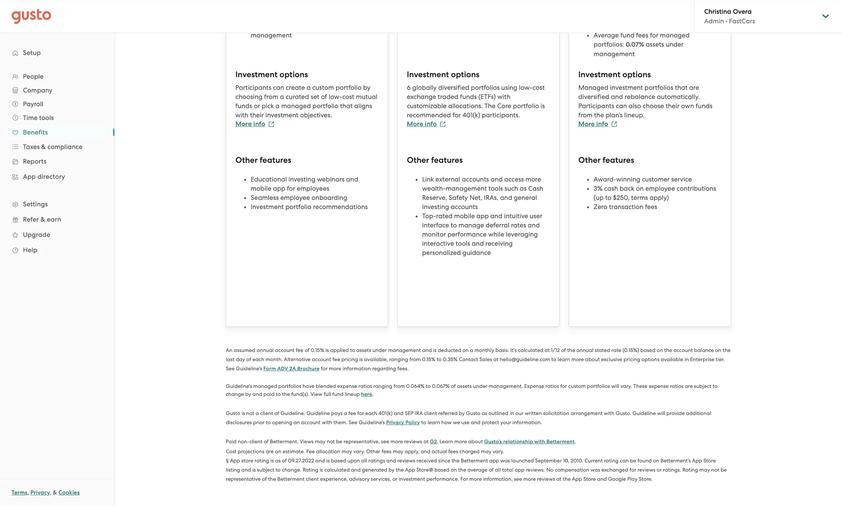 Task type: describe. For each thing, give the bounding box(es) containing it.
0 vertical spatial assets under management
[[251, 22, 365, 39]]

rated
[[436, 213, 453, 220]]

info for plan's
[[596, 120, 608, 128]]

and right ratings
[[386, 458, 396, 464]]

play
[[627, 477, 637, 483]]

account up available
[[673, 348, 693, 354]]

fee inside gusto is not a client of guideline. guideline pays a fee for each 401(k) and sep ira client referred by gusto as outlined in our written solicitation arrangement with gusto. guideline will provide additional disclosures prior to opening an account with them. see guideline's
[[348, 411, 356, 417]]

payroll button
[[8, 97, 107, 111]]

and up guidance
[[472, 240, 484, 248]]

1 rating from the left
[[255, 458, 269, 464]]

are inside "managed investment portfolios that are diversified and rebalance automatically. participants can also choose their own funds from the plan's lineup."
[[689, 84, 699, 91]]

2 rating from the left
[[604, 458, 619, 464]]

how
[[441, 420, 452, 426]]

0 vertical spatial accounts
[[462, 176, 489, 183]]

on right found
[[653, 458, 659, 464]]

webinars
[[317, 176, 345, 183]]

net,
[[470, 194, 482, 202]]

options for portfolios
[[622, 70, 651, 80]]

a up prior at the bottom left of the page
[[256, 411, 259, 417]]

1 vertical spatial accounts
[[451, 203, 478, 211]]

1 vertical spatial store
[[583, 477, 596, 483]]

solicitation
[[543, 411, 569, 417]]

guideline's inside guideline's managed portfolios have blended expense ratios ranging from 0.064% to 0.067% of assets under management. expense ratios for custom portfolios will vary. these expense ratios are subject to change by and paid to the fund(s). view full fund lineup
[[226, 384, 252, 390]]

0 vertical spatial see
[[381, 439, 389, 445]]

and down allocation
[[315, 458, 325, 464]]

reports
[[23, 158, 46, 165]]

and up deferral
[[490, 213, 502, 220]]

the up available
[[664, 348, 672, 354]]

customer
[[642, 176, 670, 183]]

account up month.
[[275, 348, 294, 354]]

blended
[[316, 384, 336, 390]]

received
[[417, 458, 437, 464]]

contributions
[[677, 185, 716, 193]]

app down "compensation"
[[572, 477, 582, 483]]

fees.
[[397, 366, 409, 372]]

of inside guideline's managed portfolios have blended expense ratios ranging from 0.064% to 0.067% of assets under management. expense ratios for custom portfolios will vary. these expense ratios are subject to change by and paid to the fund(s). view full fund lineup
[[451, 384, 456, 390]]

the left store®
[[396, 467, 404, 474]]

portfolio inside educational investing webinars and mobile app for employees seamless employee onboarding investment portfolio recommendations
[[285, 203, 311, 211]]

them.
[[333, 420, 347, 426]]

portfolio up "objectives."
[[312, 102, 338, 110]]

0 vertical spatial was
[[500, 458, 510, 464]]

more up charged
[[454, 439, 467, 445]]

of up information,
[[489, 467, 494, 474]]

guideline's inside an assumed annual account fee of 0.15% is applied to assets under management and is deducted on a monthly basis. it's calculated at 1/12 of the annual stated rate (0.15%) based on the account balance on the last day of each month. alternative account fee pricing is available, ranging from 0.15% to 0.35% contact sales at hello@guideline.com to learn more about exclusive pricing options available in enterprise tier. see guideline's
[[236, 366, 262, 372]]

paid
[[226, 439, 237, 445]]

2 , from the left
[[50, 490, 51, 497]]

management inside an assumed annual account fee of 0.15% is applied to assets under management and is deducted on a monthly basis. it's calculated at 1/12 of the annual stated rate (0.15%) based on the account balance on the last day of each month. alternative account fee pricing is available, ranging from 0.15% to 0.35% contact sales at hello@guideline.com to learn more about exclusive pricing options available in enterprise tier. see guideline's
[[388, 348, 421, 354]]

of up projections
[[264, 439, 269, 445]]

recommended
[[407, 111, 451, 119]]

reviews down apply,
[[397, 458, 415, 464]]

store.
[[639, 477, 653, 483]]

0.07%
[[626, 41, 644, 49]]

with left gusto.
[[604, 411, 614, 417]]

1 horizontal spatial privacy
[[386, 420, 404, 427]]

aligns
[[354, 102, 372, 110]]

funds inside 6 globally diversified portfolios using low-cost exchange traded funds (etfs) with customizable allocations. the core portfolio is recommended for 401(k) participants.
[[460, 93, 477, 101]]

and left access
[[491, 176, 503, 183]]

on up contact
[[462, 348, 469, 354]]

more down reviews.
[[523, 477, 536, 483]]

client right "ira"
[[424, 411, 437, 417]]

for
[[460, 477, 468, 483]]

listing
[[226, 467, 240, 474]]

investment for investment
[[578, 70, 621, 80]]

g2
[[430, 439, 437, 446]]

to down tier.
[[713, 384, 718, 390]]

2a
[[289, 366, 296, 372]]

learn inside privacy policy to learn how we use and protect your information.
[[428, 420, 440, 426]]

with left them.
[[322, 420, 332, 426]]

09.27.2022
[[288, 458, 314, 464]]

client down "09.27.2022"
[[306, 477, 319, 483]]

and down store
[[241, 467, 251, 474]]

non-
[[238, 439, 249, 445]]

of inside gusto is not a client of guideline. guideline pays a fee for each 401(k) and sep ira client referred by gusto as outlined in our written solicitation arrangement with gusto. guideline will provide additional disclosures prior to opening an account with them. see guideline's
[[274, 411, 279, 417]]

are for vary.
[[685, 384, 693, 390]]

and down upon
[[351, 467, 361, 474]]

brochure
[[297, 366, 320, 372]]

2 vertical spatial &
[[53, 490, 57, 497]]

from inside participants can create a custom portfolio by choosing from a curated set of low-cost mutual funds or pick a managed portfolio that aligns with their investment objectives.
[[264, 93, 278, 101]]

other inside paid non-client of betterment. views may not be representative, see more reviews at g2 . learn more about gusto's relationship with betterment . cost projections are an estimate. fee allocation may vary. other fees may apply, and actual fees charged may vary. § app store rating is as of 09.27.2022 and is based upon all ratings and reviews received since the betterment app was launched september 10, 2010. current rating can be found on betterment's app store listing and is subject to change. rating is calculated and generated by the app store® based on the average of all total app reviews. no compensation was exchanged for reviews or ratings. rating may not be representative of the betterment client experience, advisory services, or investment performance. for more information, see more reviews at the app store and google play store.
[[366, 449, 380, 455]]

1 horizontal spatial .
[[437, 439, 438, 445]]

0 vertical spatial store
[[703, 458, 716, 464]]

or inside participants can create a custom portfolio by choosing from a curated set of low-cost mutual funds or pick a managed portfolio that aligns with their investment objectives.
[[254, 102, 260, 110]]

managed inside the average fund fees for managed portfolios:
[[660, 31, 690, 39]]

of right day
[[246, 357, 251, 363]]

2 ratios from the left
[[545, 384, 559, 390]]

funds inside "managed investment portfolios that are diversified and rebalance automatically. participants can also choose their own funds from the plan's lineup."
[[696, 102, 712, 110]]

reviews up apply,
[[404, 439, 422, 445]]

1 horizontal spatial fee
[[333, 357, 340, 363]]

to right applied
[[350, 348, 355, 354]]

christina
[[704, 8, 731, 16]]

for inside form adv 2a brochure for more information regarding fees.
[[321, 366, 328, 372]]

that inside "managed investment portfolios that are diversified and rebalance automatically. participants can also choose their own funds from the plan's lineup."
[[675, 84, 688, 91]]

account up the brochure
[[312, 357, 331, 363]]

to left 0.35%
[[437, 357, 442, 363]]

by inside paid non-client of betterment. views may not be representative, see more reviews at g2 . learn more about gusto's relationship with betterment . cost projections are an estimate. fee allocation may vary. other fees may apply, and actual fees charged may vary. § app store rating is as of 09.27.2022 and is based upon all ratings and reviews received since the betterment app was launched september 10, 2010. current rating can be found on betterment's app store listing and is subject to change. rating is calculated and generated by the app store® based on the average of all total app reviews. no compensation was exchanged for reviews or ratings. rating may not be representative of the betterment client experience, advisory services, or investment performance. for more information, see more reviews at the app store and google play store.
[[389, 467, 394, 474]]

6 globally diversified portfolios using low-cost exchange traded funds (etfs) with customizable allocations. the core portfolio is recommended for 401(k) participants.
[[407, 84, 545, 119]]

change.
[[282, 467, 301, 474]]

as inside gusto is not a client of guideline. guideline pays a fee for each 401(k) and sep ira client referred by gusto as outlined in our written solicitation arrangement with gusto. guideline will provide additional disclosures prior to opening an account with them. see guideline's
[[482, 411, 487, 417]]

1 vertical spatial or
[[657, 467, 662, 474]]

may right ratings. on the right bottom of page
[[699, 467, 710, 474]]

refer & earn link
[[8, 213, 107, 227]]

alternative
[[284, 357, 310, 363]]

available
[[661, 357, 683, 363]]

terms
[[631, 194, 648, 202]]

more down privacy policy link
[[390, 439, 403, 445]]

based inside an assumed annual account fee of 0.15% is applied to assets under management and is deducted on a monthly basis. it's calculated at 1/12 of the annual stated rate (0.15%) based on the account balance on the last day of each month. alternative account fee pricing is available, ranging from 0.15% to 0.35% contact sales at hello@guideline.com to learn more about exclusive pricing options available in enterprise tier. see guideline's
[[640, 348, 655, 354]]

participants inside participants can create a custom portfolio by choosing from a curated set of low-cost mutual funds or pick a managed portfolio that aligns with their investment objectives.
[[235, 84, 271, 91]]

fund inside the average fund fees for managed portfolios:
[[620, 31, 634, 39]]

store
[[241, 458, 253, 464]]

since
[[438, 458, 450, 464]]

the down "compensation"
[[563, 477, 571, 483]]

for inside 6 globally diversified portfolios using low-cost exchange traded funds (etfs) with customizable allocations. the core portfolio is recommended for 401(k) participants.
[[452, 111, 461, 119]]

g2 link
[[430, 439, 437, 446]]

the up for
[[458, 467, 466, 474]]

other for award-winning customer service
[[578, 156, 601, 165]]

gusto's
[[484, 439, 502, 446]]

app up information,
[[489, 458, 499, 464]]

have
[[303, 384, 315, 390]]

balance
[[694, 348, 714, 354]]

at right sales
[[493, 357, 498, 363]]

upgrade
[[23, 231, 50, 239]]

more info for participants can create a custom portfolio by choosing from a curated set of low-cost mutual funds or pick a managed portfolio that aligns with their investment objectives.
[[235, 120, 265, 128]]

app right the §
[[230, 458, 240, 464]]

reviews up store.
[[638, 467, 655, 474]]

reviews down no
[[537, 477, 555, 483]]

advisory
[[349, 477, 370, 483]]

for inside educational investing webinars and mobile app for employees seamless employee onboarding investment portfolio recommendations
[[287, 185, 295, 193]]

the right the 1/12
[[567, 348, 575, 354]]

0 vertical spatial betterment
[[546, 439, 575, 446]]

on up performance.
[[451, 467, 457, 474]]

the inside "managed investment portfolios that are diversified and rebalance automatically. participants can also choose their own funds from the plan's lineup."
[[594, 111, 604, 119]]

1 pricing from the left
[[341, 357, 358, 363]]

setup link
[[8, 46, 107, 60]]

terms
[[11, 490, 27, 497]]

and left 'google'
[[597, 477, 607, 483]]

september
[[535, 458, 562, 464]]

pick
[[262, 102, 274, 110]]

guideline's managed portfolios have blended expense ratios ranging from 0.064% to 0.067% of assets under management. expense ratios for custom portfolios will vary. these expense ratios are subject to change by and paid to the fund(s). view full fund lineup
[[226, 384, 718, 398]]

to inside paid non-client of betterment. views may not be representative, see more reviews at g2 . learn more about gusto's relationship with betterment . cost projections are an estimate. fee allocation may vary. other fees may apply, and actual fees charged may vary. § app store rating is as of 09.27.2022 and is based upon all ratings and reviews received since the betterment app was launched september 10, 2010. current rating can be found on betterment's app store listing and is subject to change. rating is calculated and generated by the app store® based on the average of all total app reviews. no compensation was exchanged for reviews or ratings. rating may not be representative of the betterment client experience, advisory services, or investment performance. for more information, see more reviews at the app store and google play store.
[[276, 467, 281, 474]]

managed inside guideline's managed portfolios have blended expense ratios ranging from 0.064% to 0.067% of assets under management. expense ratios for custom portfolios will vary. these expense ratios are subject to change by and paid to the fund(s). view full fund lineup
[[253, 384, 277, 390]]

2 vertical spatial tools
[[456, 240, 470, 248]]

gusto navigation element
[[0, 33, 114, 270]]

0 horizontal spatial fee
[[296, 348, 303, 354]]

their inside participants can create a custom portfolio by choosing from a curated set of low-cost mutual funds or pick a managed portfolio that aligns with their investment objectives.
[[250, 111, 264, 119]]

form adv 2a brochure for more information regarding fees.
[[263, 366, 409, 372]]

0 horizontal spatial 0.15%
[[311, 348, 324, 354]]

app inside link external accounts and access more wealth-management tools such as cash reserve, safety net, iras, and general investing accounts top-rated mobile app and intuitive user interface to manage deferral rates and monitor performance while leveraging interactive tools and receiving personalized guidance
[[476, 213, 489, 220]]

1 horizontal spatial based
[[434, 467, 449, 474]]

on up available
[[657, 348, 663, 354]]

learn inside an assumed annual account fee of 0.15% is applied to assets under management and is deducted on a monthly basis. it's calculated at 1/12 of the annual stated rate (0.15%) based on the account balance on the last day of each month. alternative account fee pricing is available, ranging from 0.15% to 0.35% contact sales at hello@guideline.com to learn more about exclusive pricing options available in enterprise tier. see guideline's
[[558, 357, 570, 363]]

and up received
[[421, 449, 430, 455]]

regarding
[[372, 366, 396, 372]]

2 vertical spatial not
[[711, 467, 719, 474]]

ratings.
[[663, 467, 681, 474]]

by inside participants can create a custom portfolio by choosing from a curated set of low-cost mutual funds or pick a managed portfolio that aligns with their investment objectives.
[[363, 84, 371, 91]]

features for educational investing webinars and mobile app for employees
[[260, 156, 291, 165]]

management inside link external accounts and access more wealth-management tools such as cash reserve, safety net, iras, and general investing accounts top-rated mobile app and intuitive user interface to manage deferral rates and monitor performance while leveraging interactive tools and receiving personalized guidance
[[446, 185, 487, 193]]

external
[[436, 176, 460, 183]]

0 horizontal spatial betterment
[[277, 477, 305, 483]]

payroll
[[23, 100, 43, 108]]

their inside "managed investment portfolios that are diversified and rebalance automatically. participants can also choose their own funds from the plan's lineup."
[[666, 102, 680, 110]]

1 vertical spatial tools
[[488, 185, 503, 193]]

mutual
[[356, 93, 377, 101]]

2 horizontal spatial .
[[575, 439, 576, 445]]

with inside 6 globally diversified portfolios using low-cost exchange traded funds (etfs) with customizable allocations. the core portfolio is recommended for 401(k) participants.
[[497, 93, 510, 101]]

from inside guideline's managed portfolios have blended expense ratios ranging from 0.064% to 0.067% of assets under management. expense ratios for custom portfolios will vary. these expense ratios are subject to change by and paid to the fund(s). view full fund lineup
[[394, 384, 405, 390]]

employee inside award-winning customer service 3% cash back on employee contributions (up to $250, terms apply) zero transaction fees
[[645, 185, 675, 193]]

actual
[[432, 449, 447, 455]]

more info for 6 globally diversified portfolios using low-cost exchange traded funds (etfs) with customizable allocations. the core portfolio is recommended for 401(k) participants.
[[407, 120, 437, 128]]

participants.
[[482, 111, 520, 119]]

the inside guideline's managed portfolios have blended expense ratios ranging from 0.064% to 0.067% of assets under management. expense ratios for custom portfolios will vary. these expense ratios are subject to change by and paid to the fund(s). view full fund lineup
[[282, 392, 290, 398]]

see inside gusto is not a client of guideline. guideline pays a fee for each 401(k) and sep ira client referred by gusto as outlined in our written solicitation arrangement with gusto. guideline will provide additional disclosures prior to opening an account with them. see guideline's
[[349, 420, 357, 426]]

1 vertical spatial be
[[630, 458, 636, 464]]

for inside guideline's managed portfolios have blended expense ratios ranging from 0.064% to 0.067% of assets under management. expense ratios for custom portfolios will vary. these expense ratios are subject to change by and paid to the fund(s). view full fund lineup
[[560, 384, 567, 390]]

may down gusto's
[[481, 449, 491, 455]]

fees inside award-winning customer service 3% cash back on employee contributions (up to $250, terms apply) zero transaction fees
[[645, 203, 657, 211]]

relationship
[[503, 439, 533, 446]]

with inside participants can create a custom portfolio by choosing from a curated set of low-cost mutual funds or pick a managed portfolio that aligns with their investment objectives.
[[235, 111, 248, 119]]

app inside list
[[23, 173, 36, 181]]

reviews.
[[526, 467, 545, 474]]

app inside educational investing webinars and mobile app for employees seamless employee onboarding investment portfolio recommendations
[[273, 185, 285, 193]]

fees down learn
[[448, 449, 458, 455]]

1 vertical spatial betterment
[[461, 458, 488, 464]]

portfolios:
[[594, 41, 624, 48]]

for inside paid non-client of betterment. views may not be representative, see more reviews at g2 . learn more about gusto's relationship with betterment . cost projections are an estimate. fee allocation may vary. other fees may apply, and actual fees charged may vary. § app store rating is as of 09.27.2022 and is based upon all ratings and reviews received since the betterment app was launched september 10, 2010. current rating can be found on betterment's app store listing and is subject to change. rating is calculated and generated by the app store® based on the average of all total app reviews. no compensation was exchanged for reviews or ratings. rating may not be representative of the betterment client experience, advisory services, or investment performance. for more information, see more reviews at the app store and google play store.
[[630, 467, 636, 474]]

1 vertical spatial not
[[327, 439, 335, 445]]

fees up ratings
[[382, 449, 391, 455]]

options inside an assumed annual account fee of 0.15% is applied to assets under management and is deducted on a monthly basis. it's calculated at 1/12 of the annual stated rate (0.15%) based on the account balance on the last day of each month. alternative account fee pricing is available, ranging from 0.15% to 0.35% contact sales at hello@guideline.com to learn more about exclusive pricing options available in enterprise tier. see guideline's
[[641, 357, 659, 363]]

google
[[608, 477, 626, 483]]

at down "compensation"
[[556, 477, 561, 483]]

fund inside guideline's managed portfolios have blended expense ratios ranging from 0.064% to 0.067% of assets under management. expense ratios for custom portfolios will vary. these expense ratios are subject to change by and paid to the fund(s). view full fund lineup
[[332, 392, 344, 398]]

for inside the average fund fees for managed portfolios:
[[650, 31, 658, 39]]

1 vertical spatial privacy
[[30, 490, 50, 497]]

401(k) inside gusto is not a client of guideline. guideline pays a fee for each 401(k) and sep ira client referred by gusto as outlined in our written solicitation arrangement with gusto. guideline will provide additional disclosures prior to opening an account with them. see guideline's
[[378, 411, 393, 417]]

that inside participants can create a custom portfolio by choosing from a curated set of low-cost mutual funds or pick a managed portfolio that aligns with their investment objectives.
[[340, 102, 353, 110]]

fund(s).
[[291, 392, 309, 398]]

more inside link external accounts and access more wealth-management tools such as cash reserve, safety net, iras, and general investing accounts top-rated mobile app and intuitive user interface to manage deferral rates and monitor performance while leveraging interactive tools and receiving personalized guidance
[[526, 176, 541, 183]]

fees inside the average fund fees for managed portfolios:
[[636, 31, 648, 39]]

information.
[[512, 420, 542, 426]]

setup
[[23, 49, 41, 57]]

1 vertical spatial all
[[495, 467, 501, 474]]

features for link external accounts and access more wealth-management tools such as cash reserve, safety net, iras, and general investing accounts
[[431, 156, 463, 165]]

traded
[[438, 93, 458, 101]]

low- inside 6 globally diversified portfolios using low-cost exchange traded funds (etfs) with customizable allocations. the core portfolio is recommended for 401(k) participants.
[[519, 84, 533, 91]]

on up tier.
[[715, 348, 721, 354]]

more for participants can create a custom portfolio by choosing from a curated set of low-cost mutual funds or pick a managed portfolio that aligns with their investment objectives.
[[235, 120, 252, 128]]

0.067%
[[432, 384, 450, 390]]

of right the 1/12
[[561, 348, 566, 354]]

0 vertical spatial be
[[336, 439, 342, 445]]

other features for link external accounts and access more wealth-management tools such as cash reserve, safety net, iras, and general investing accounts
[[407, 156, 463, 165]]

cash
[[528, 185, 543, 193]]

client up prior at the bottom left of the page
[[260, 411, 273, 417]]

1 horizontal spatial or
[[392, 477, 397, 483]]

client up projections
[[249, 439, 262, 445]]

the up tier.
[[723, 348, 731, 354]]

3%
[[594, 185, 603, 193]]

will inside gusto is not a client of guideline. guideline pays a fee for each 401(k) and sep ira client referred by gusto as outlined in our written solicitation arrangement with gusto. guideline will provide additional disclosures prior to opening an account with them. see guideline's
[[657, 411, 665, 417]]

an
[[226, 348, 232, 354]]

1 vertical spatial 0.15%
[[422, 357, 435, 363]]

gusto is not a client of guideline. guideline pays a fee for each 401(k) and sep ira client referred by gusto as outlined in our written solicitation arrangement with gusto. guideline will provide additional disclosures prior to opening an account with them. see guideline's
[[226, 411, 711, 426]]

diversified inside "managed investment portfolios that are diversified and rebalance automatically. participants can also choose their own funds from the plan's lineup."
[[578, 93, 609, 101]]

2 guideline from the left
[[633, 411, 656, 417]]

1 vertical spatial based
[[331, 458, 346, 464]]

to down the 1/12
[[551, 357, 556, 363]]

3 ratios from the left
[[670, 384, 684, 390]]

a inside an assumed annual account fee of 0.15% is applied to assets under management and is deducted on a monthly basis. it's calculated at 1/12 of the annual stated rate (0.15%) based on the account balance on the last day of each month. alternative account fee pricing is available, ranging from 0.15% to 0.35% contact sales at hello@guideline.com to learn more about exclusive pricing options available in enterprise tier. see guideline's
[[470, 348, 473, 354]]

at left g2 link
[[423, 439, 429, 445]]

1 rating from the left
[[303, 467, 318, 474]]

a up set
[[307, 84, 311, 91]]

no
[[546, 467, 554, 474]]

1 horizontal spatial vary.
[[493, 449, 504, 455]]

app right betterment's
[[692, 458, 702, 464]]

about inside an assumed annual account fee of 0.15% is applied to assets under management and is deducted on a monthly basis. it's calculated at 1/12 of the annual stated rate (0.15%) based on the account balance on the last day of each month. alternative account fee pricing is available, ranging from 0.15% to 0.35% contact sales at hello@guideline.com to learn more about exclusive pricing options available in enterprise tier. see guideline's
[[585, 357, 600, 363]]

see inside an assumed annual account fee of 0.15% is applied to assets under management and is deducted on a monthly basis. it's calculated at 1/12 of the annual stated rate (0.15%) based on the account balance on the last day of each month. alternative account fee pricing is available, ranging from 0.15% to 0.35% contact sales at hello@guideline.com to learn more about exclusive pricing options available in enterprise tier. see guideline's
[[226, 366, 235, 372]]

basis.
[[496, 348, 509, 354]]

a right pays
[[344, 411, 347, 417]]

list containing people
[[0, 70, 114, 258]]

projections
[[238, 449, 264, 455]]

back
[[620, 185, 634, 193]]

upon
[[347, 458, 360, 464]]

investment for globally
[[407, 70, 449, 80]]

ratings
[[368, 458, 385, 464]]

1 gusto from the left
[[226, 411, 240, 417]]

app down the launched
[[515, 467, 524, 474]]

to inside gusto is not a client of guideline. guideline pays a fee for each 401(k) and sep ira client referred by gusto as outlined in our written solicitation arrangement with gusto. guideline will provide additional disclosures prior to opening an account with them. see guideline's
[[266, 420, 271, 426]]

can inside paid non-client of betterment. views may not be representative, see more reviews at g2 . learn more about gusto's relationship with betterment . cost projections are an estimate. fee allocation may vary. other fees may apply, and actual fees charged may vary. § app store rating is as of 09.27.2022 and is based upon all ratings and reviews received since the betterment app was launched september 10, 2010. current rating can be found on betterment's app store listing and is subject to change. rating is calculated and generated by the app store® based on the average of all total app reviews. no compensation was exchanged for reviews or ratings. rating may not be representative of the betterment client experience, advisory services, or investment performance. for more information, see more reviews at the app store and google play store.
[[620, 458, 629, 464]]

and down the user
[[528, 222, 540, 229]]

2 vertical spatial be
[[721, 467, 727, 474]]

from inside "managed investment portfolios that are diversified and rebalance automatically. participants can also choose their own funds from the plan's lineup."
[[578, 111, 593, 119]]

full
[[324, 392, 331, 398]]

of inside participants can create a custom portfolio by choosing from a curated set of low-cost mutual funds or pick a managed portfolio that aligns with their investment objectives.
[[321, 93, 327, 101]]

core
[[497, 102, 511, 110]]

may up upon
[[342, 449, 352, 455]]

the right representative on the left of page
[[268, 477, 276, 483]]

& for compliance
[[41, 143, 46, 151]]

participants inside "managed investment portfolios that are diversified and rebalance automatically. participants can also choose their own funds from the plan's lineup."
[[578, 102, 614, 110]]

participants can create a custom portfolio by choosing from a curated set of low-cost mutual funds or pick a managed portfolio that aligns with their investment objectives.
[[235, 84, 377, 119]]

enterprise
[[690, 357, 714, 363]]

average fund fees for managed portfolios:
[[594, 31, 690, 48]]

may left apply,
[[393, 449, 403, 455]]

diversified inside 6 globally diversified portfolios using low-cost exchange traded funds (etfs) with customizable allocations. the core portfolio is recommended for 401(k) participants.
[[438, 84, 469, 91]]

1 expense from the left
[[337, 384, 357, 390]]

401(k) inside 6 globally diversified portfolios using low-cost exchange traded funds (etfs) with customizable allocations. the core portfolio is recommended for 401(k) participants.
[[462, 111, 480, 119]]

investment inside educational investing webinars and mobile app for employees seamless employee onboarding investment portfolio recommendations
[[251, 203, 284, 211]]

to inside award-winning customer service 3% cash back on employee contributions (up to $250, terms apply) zero transaction fees
[[605, 194, 611, 202]]

of up alternative
[[305, 348, 310, 354]]

portfolio up mutual
[[336, 84, 362, 91]]

opens in a new tab image
[[440, 121, 446, 127]]

1/12
[[551, 348, 560, 354]]

company button
[[8, 83, 107, 97]]

the right since
[[452, 458, 459, 464]]

and down such
[[500, 194, 512, 202]]

our
[[515, 411, 523, 417]]

ira
[[415, 411, 423, 417]]

form adv 2a brochure link
[[263, 366, 320, 372]]

set
[[311, 93, 319, 101]]

the
[[484, 102, 496, 110]]

portfolios inside "managed investment portfolios that are diversified and rebalance automatically. participants can also choose their own funds from the plan's lineup."
[[645, 84, 673, 91]]

also
[[629, 102, 641, 110]]



Task type: vqa. For each thing, say whether or not it's contained in the screenshot.
from in An assumed annual account fee of 0.15% is applied to assets under management and is deducted on a monthly basis. It's calculated at 1/12 of the annual stated rate (0.15%) based on the account balance on the last day of each month. Alternative account fee pricing is available, ranging from 0.15% to 0.35% Contact Sales at hello@guideline.com to learn more about exclusive pricing options available in Enterprise tier. See Guideline's
yes



Task type: locate. For each thing, give the bounding box(es) containing it.
see up ratings
[[381, 439, 389, 445]]

investment options
[[235, 70, 308, 80], [407, 70, 480, 80], [578, 70, 651, 80]]

paid non-client of betterment. views may not be representative, see more reviews at g2 . learn more about gusto's relationship with betterment . cost projections are an estimate. fee allocation may vary. other fees may apply, and actual fees charged may vary. § app store rating is as of 09.27.2022 and is based upon all ratings and reviews received since the betterment app was launched september 10, 2010. current rating can be found on betterment's app store listing and is subject to change. rating is calculated and generated by the app store® based on the average of all total app reviews. no compensation was exchanged for reviews or ratings. rating may not be representative of the betterment client experience, advisory services, or investment performance. for more information, see more reviews at the app store and google play store.
[[226, 439, 727, 483]]

info down recommended
[[425, 120, 437, 128]]

1 investment options from the left
[[235, 70, 308, 80]]

rebalance
[[625, 93, 655, 101]]

0 horizontal spatial participants
[[235, 84, 271, 91]]

fund right full
[[332, 392, 344, 398]]

a left curated
[[280, 93, 284, 101]]

0 horizontal spatial investing
[[288, 176, 315, 183]]

3 features from the left
[[603, 156, 634, 165]]

each inside gusto is not a client of guideline. guideline pays a fee for each 401(k) and sep ira client referred by gusto as outlined in our written solicitation arrangement with gusto. guideline will provide additional disclosures prior to opening an account with them. see guideline's
[[365, 411, 377, 417]]

arrangement
[[571, 411, 603, 417]]

0 vertical spatial can
[[273, 84, 284, 91]]

1 vertical spatial can
[[616, 102, 627, 110]]

account up views
[[301, 420, 321, 426]]

0 horizontal spatial 401(k)
[[378, 411, 393, 417]]

ratios
[[358, 384, 372, 390], [545, 384, 559, 390], [670, 384, 684, 390]]

time tools button
[[8, 111, 107, 125]]

on inside award-winning customer service 3% cash back on employee contributions (up to $250, terms apply) zero transaction fees
[[636, 185, 644, 193]]

month.
[[266, 357, 283, 363]]

award-winning customer service 3% cash back on employee contributions (up to $250, terms apply) zero transaction fees
[[594, 176, 716, 211]]

is inside gusto is not a client of guideline. guideline pays a fee for each 401(k) and sep ira client referred by gusto as outlined in our written solicitation arrangement with gusto. guideline will provide additional disclosures prior to opening an account with them. see guideline's
[[241, 411, 245, 417]]

is inside 6 globally diversified portfolios using low-cost exchange traded funds (etfs) with customizable allocations. the core portfolio is recommended for 401(k) participants.
[[541, 102, 545, 110]]

0 horizontal spatial opens in a new tab image
[[268, 121, 274, 127]]

2 more info from the left
[[407, 120, 437, 128]]

to left 0.067%
[[426, 384, 431, 390]]

vary. inside guideline's managed portfolios have blended expense ratios ranging from 0.064% to 0.067% of assets under management. expense ratios for custom portfolios will vary. these expense ratios are subject to change by and paid to the fund(s). view full fund lineup
[[621, 384, 632, 390]]

rating down projections
[[255, 458, 269, 464]]

0 vertical spatial mobile
[[251, 185, 271, 193]]

guideline
[[306, 411, 330, 417], [633, 411, 656, 417]]

more info for managed investment portfolios that are diversified and rebalance automatically. participants can also choose their own funds from the plan's lineup.
[[578, 120, 608, 128]]

additional
[[686, 411, 711, 417]]

pricing up information
[[341, 357, 358, 363]]

2 horizontal spatial betterment
[[546, 439, 575, 446]]

calculated up hello@guideline.com
[[518, 348, 543, 354]]

more info
[[235, 120, 265, 128], [407, 120, 437, 128], [578, 120, 608, 128]]

1 vertical spatial mobile
[[454, 213, 475, 220]]

customizable
[[407, 102, 447, 110]]

custom inside participants can create a custom portfolio by choosing from a curated set of low-cost mutual funds or pick a managed portfolio that aligns with their investment objectives.
[[312, 84, 334, 91]]

2 horizontal spatial info
[[596, 120, 608, 128]]

3 more from the left
[[578, 120, 595, 128]]

choose
[[643, 102, 664, 110]]

vary. down representative,
[[353, 449, 365, 455]]

low-
[[519, 84, 533, 91], [329, 93, 342, 101]]

1 horizontal spatial other features
[[407, 156, 463, 165]]

client
[[260, 411, 273, 417], [424, 411, 437, 417], [249, 439, 262, 445], [306, 477, 319, 483]]

portfolios up arrangement
[[587, 384, 610, 390]]

can inside participants can create a custom portfolio by choosing from a curated set of low-cost mutual funds or pick a managed portfolio that aligns with their investment objectives.
[[273, 84, 284, 91]]

1 features from the left
[[260, 156, 291, 165]]

2 expense from the left
[[649, 384, 669, 390]]

subject
[[694, 384, 711, 390], [257, 467, 274, 474]]

features for award-winning customer service
[[603, 156, 634, 165]]

1 vertical spatial in
[[510, 411, 514, 417]]

opens in a new tab image down "plan's"
[[611, 121, 617, 127]]

from down managed
[[578, 111, 593, 119]]

2 gusto from the left
[[466, 411, 480, 417]]

investing
[[288, 176, 315, 183], [422, 203, 449, 211]]

1 horizontal spatial be
[[630, 458, 636, 464]]

portfolios up "fund(s)."
[[278, 384, 301, 390]]

investment up choosing on the top left of page
[[235, 70, 278, 80]]

cost
[[226, 449, 237, 455]]

investment inside "managed investment portfolios that are diversified and rebalance automatically. participants can also choose their own funds from the plan's lineup."
[[610, 84, 643, 91]]

may up allocation
[[315, 439, 325, 445]]

1 vertical spatial as
[[482, 411, 487, 417]]

investment down pick
[[265, 111, 298, 119]]

other features up link
[[407, 156, 463, 165]]

user
[[530, 213, 542, 220]]

earn
[[47, 216, 61, 224]]

1 horizontal spatial custom
[[568, 384, 586, 390]]

0 horizontal spatial each
[[252, 357, 264, 363]]

0 vertical spatial investing
[[288, 176, 315, 183]]

was
[[500, 458, 510, 464], [591, 467, 600, 474]]

with
[[497, 93, 510, 101], [235, 111, 248, 119], [604, 411, 614, 417], [322, 420, 332, 426], [534, 439, 545, 446]]

1 horizontal spatial see
[[349, 420, 357, 426]]

low- right using
[[519, 84, 533, 91]]

0 horizontal spatial about
[[468, 439, 483, 445]]

funds right the own
[[696, 102, 712, 110]]

day
[[236, 357, 245, 363]]

1 horizontal spatial ratios
[[545, 384, 559, 390]]

. up 2010.
[[575, 439, 576, 445]]

to right paid
[[276, 392, 281, 398]]

personalized
[[422, 249, 461, 257]]

assets under management
[[251, 22, 365, 39], [594, 41, 684, 58]]

guideline's up representative,
[[359, 420, 385, 426]]

tools inside dropdown button
[[39, 114, 54, 122]]

funds inside participants can create a custom portfolio by choosing from a curated set of low-cost mutual funds or pick a managed portfolio that aligns with their investment objectives.
[[235, 102, 252, 110]]

an inside gusto is not a client of guideline. guideline pays a fee for each 401(k) and sep ira client referred by gusto as outlined in our written solicitation arrangement with gusto. guideline will provide additional disclosures prior to opening an account with them. see guideline's
[[293, 420, 300, 426]]

investing inside link external accounts and access more wealth-management tools such as cash reserve, safety net, iras, and general investing accounts top-rated mobile app and intuitive user interface to manage deferral rates and monitor performance while leveraging interactive tools and receiving personalized guidance
[[422, 203, 449, 211]]

we
[[453, 420, 460, 426]]

portfolios inside 6 globally diversified portfolios using low-cost exchange traded funds (etfs) with customizable allocations. the core portfolio is recommended for 401(k) participants.
[[471, 84, 500, 91]]

portfolio inside 6 globally diversified portfolios using low-cost exchange traded funds (etfs) with customizable allocations. the core portfolio is recommended for 401(k) participants.
[[513, 102, 539, 110]]

1 horizontal spatial learn
[[558, 357, 570, 363]]

1 guideline from the left
[[306, 411, 330, 417]]

2 horizontal spatial more info
[[578, 120, 608, 128]]

with up september at the bottom
[[534, 439, 545, 446]]

2 other features from the left
[[407, 156, 463, 165]]

3 more info link from the left
[[578, 120, 721, 129]]

rating
[[303, 467, 318, 474], [682, 467, 698, 474]]

choosing
[[235, 93, 263, 101]]

participants down managed
[[578, 102, 614, 110]]

more inside form adv 2a brochure for more information regarding fees.
[[329, 366, 341, 372]]

more info link down the
[[407, 120, 550, 129]]

fee right pays
[[348, 411, 356, 417]]

was up total
[[500, 458, 510, 464]]

portfolios up (etfs)
[[471, 84, 500, 91]]

gusto up the disclosures on the left bottom of page
[[226, 411, 240, 417]]

1 horizontal spatial mobile
[[454, 213, 475, 220]]

rating up exchanged at the bottom
[[604, 458, 619, 464]]

1 vertical spatial see
[[514, 477, 522, 483]]

and inside guideline's managed portfolios have blended expense ratios ranging from 0.064% to 0.067% of assets under management. expense ratios for custom portfolios will vary. these expense ratios are subject to change by and paid to the fund(s). view full fund lineup
[[252, 392, 262, 398]]

information,
[[483, 477, 513, 483]]

0 horizontal spatial custom
[[312, 84, 334, 91]]

with up the core
[[497, 93, 510, 101]]

1 vertical spatial guideline's
[[226, 384, 252, 390]]

2 features from the left
[[431, 156, 463, 165]]

1 vertical spatial that
[[340, 102, 353, 110]]

are up automatically.
[[689, 84, 699, 91]]

opens in a new tab image
[[268, 121, 274, 127], [611, 121, 617, 127]]

custom inside guideline's managed portfolios have blended expense ratios ranging from 0.064% to 0.067% of assets under management. expense ratios for custom portfolios will vary. these expense ratios are subject to change by and paid to the fund(s). view full fund lineup
[[568, 384, 586, 390]]

1 horizontal spatial assets under management
[[594, 41, 684, 58]]

tier.
[[716, 357, 725, 363]]

& for earn
[[40, 216, 45, 224]]

0 horizontal spatial ,
[[27, 490, 29, 497]]

investment options for can
[[235, 70, 308, 80]]

not inside gusto is not a client of guideline. guideline pays a fee for each 401(k) and sep ira client referred by gusto as outlined in our written solicitation arrangement with gusto. guideline will provide additional disclosures prior to opening an account with them. see guideline's
[[246, 411, 254, 417]]

1 other features from the left
[[235, 156, 291, 165]]

was down current at the right
[[591, 467, 600, 474]]

reports link
[[8, 155, 107, 168]]

0 vertical spatial or
[[254, 102, 260, 110]]

taxes
[[23, 143, 40, 151]]

based right (0.15%) on the bottom of the page
[[640, 348, 655, 354]]

0 horizontal spatial tools
[[39, 114, 54, 122]]

managed investment portfolios that are diversified and rebalance automatically. participants can also choose their own funds from the plan's lineup.
[[578, 84, 712, 119]]

custom up arrangement
[[568, 384, 586, 390]]

automatically.
[[657, 93, 700, 101]]

investment inside paid non-client of betterment. views may not be representative, see more reviews at g2 . learn more about gusto's relationship with betterment . cost projections are an estimate. fee allocation may vary. other fees may apply, and actual fees charged may vary. § app store rating is as of 09.27.2022 and is based upon all ratings and reviews received since the betterment app was launched september 10, 2010. current rating can be found on betterment's app store listing and is subject to change. rating is calculated and generated by the app store® based on the average of all total app reviews. no compensation was exchanged for reviews or ratings. rating may not be representative of the betterment client experience, advisory services, or investment performance. for more information, see more reviews at the app store and google play store.
[[399, 477, 425, 483]]

with inside paid non-client of betterment. views may not be representative, see more reviews at g2 . learn more about gusto's relationship with betterment . cost projections are an estimate. fee allocation may vary. other fees may apply, and actual fees charged may vary. § app store rating is as of 09.27.2022 and is based upon all ratings and reviews received since the betterment app was launched september 10, 2010. current rating can be found on betterment's app store listing and is subject to change. rating is calculated and generated by the app store® based on the average of all total app reviews. no compensation was exchanged for reviews or ratings. rating may not be representative of the betterment client experience, advisory services, or investment performance. for more information, see more reviews at the app store and google play store.
[[534, 439, 545, 446]]

employee
[[645, 185, 675, 193], [280, 194, 310, 202]]

guideline's
[[236, 366, 262, 372], [226, 384, 252, 390], [359, 420, 385, 426]]

here link
[[361, 392, 372, 398]]

2 investment options from the left
[[407, 70, 480, 80]]

0 vertical spatial are
[[689, 84, 699, 91]]

average
[[594, 31, 619, 39]]

guideline's inside gusto is not a client of guideline. guideline pays a fee for each 401(k) and sep ira client referred by gusto as outlined in our written solicitation arrangement with gusto. guideline will provide additional disclosures prior to opening an account with them. see guideline's
[[359, 420, 385, 426]]

change
[[226, 392, 244, 398]]

rating down betterment's
[[682, 467, 698, 474]]

app left store®
[[405, 467, 415, 474]]

1 horizontal spatial fund
[[620, 31, 634, 39]]

under
[[347, 22, 365, 29], [666, 41, 684, 48], [372, 348, 387, 354], [473, 384, 487, 390]]

1 horizontal spatial an
[[293, 420, 300, 426]]

under inside guideline's managed portfolios have blended expense ratios ranging from 0.064% to 0.067% of assets under management. expense ratios for custom portfolios will vary. these expense ratios are subject to change by and paid to the fund(s). view full fund lineup
[[473, 384, 487, 390]]

2 annual from the left
[[576, 348, 593, 354]]

investment inside participants can create a custom portfolio by choosing from a curated set of low-cost mutual funds or pick a managed portfolio that aligns with their investment objectives.
[[265, 111, 298, 119]]

each up form
[[252, 357, 264, 363]]

lineup
[[345, 392, 360, 398]]

mobile inside link external accounts and access more wealth-management tools such as cash reserve, safety net, iras, and general investing accounts top-rated mobile app and intuitive user interface to manage deferral rates and monitor performance while leveraging interactive tools and receiving personalized guidance
[[454, 213, 475, 220]]

other for link external accounts and access more wealth-management tools such as cash reserve, safety net, iras, and general investing accounts
[[407, 156, 429, 165]]

(0.15%)
[[623, 348, 639, 354]]

opens in a new tab image for plan's
[[611, 121, 617, 127]]

of up the change.
[[282, 458, 287, 464]]

1 horizontal spatial 401(k)
[[462, 111, 480, 119]]

other up the award- at top right
[[578, 156, 601, 165]]

0 vertical spatial as
[[520, 185, 527, 193]]

opens in a new tab image for pick
[[268, 121, 274, 127]]

for inside gusto is not a client of guideline. guideline pays a fee for each 401(k) and sep ira client referred by gusto as outlined in our written solicitation arrangement with gusto. guideline will provide additional disclosures prior to opening an account with them. see guideline's
[[357, 411, 364, 417]]

2 vertical spatial fee
[[348, 411, 356, 417]]

or right services,
[[392, 477, 397, 483]]

options for create
[[280, 70, 308, 80]]

0 vertical spatial 0.15%
[[311, 348, 324, 354]]

0 horizontal spatial all
[[361, 458, 367, 464]]

calculated inside paid non-client of betterment. views may not be representative, see more reviews at g2 . learn more about gusto's relationship with betterment . cost projections are an estimate. fee allocation may vary. other fees may apply, and actual fees charged may vary. § app store rating is as of 09.27.2022 and is based upon all ratings and reviews received since the betterment app was launched september 10, 2010. current rating can be found on betterment's app store listing and is subject to change. rating is calculated and generated by the app store® based on the average of all total app reviews. no compensation was exchanged for reviews or ratings. rating may not be representative of the betterment client experience, advisory services, or investment performance. for more information, see more reviews at the app store and google play store.
[[324, 467, 350, 474]]

1 more info from the left
[[235, 120, 265, 128]]

2 more info link from the left
[[407, 120, 550, 129]]

1 horizontal spatial expense
[[649, 384, 669, 390]]

more info link for 401(k)
[[407, 120, 550, 129]]

ranging inside an assumed annual account fee of 0.15% is applied to assets under management and is deducted on a monthly basis. it's calculated at 1/12 of the annual stated rate (0.15%) based on the account balance on the last day of each month. alternative account fee pricing is available, ranging from 0.15% to 0.35% contact sales at hello@guideline.com to learn more about exclusive pricing options available in enterprise tier. see guideline's
[[389, 357, 408, 363]]

cost inside participants can create a custom portfolio by choosing from a curated set of low-cost mutual funds or pick a managed portfolio that aligns with their investment objectives.
[[342, 93, 354, 101]]

2 horizontal spatial be
[[721, 467, 727, 474]]

investing inside educational investing webinars and mobile app for employees seamless employee onboarding investment portfolio recommendations
[[288, 176, 315, 183]]

0 horizontal spatial store
[[583, 477, 596, 483]]

info for recommended
[[425, 120, 437, 128]]

0.35%
[[443, 357, 458, 363]]

a
[[307, 84, 311, 91], [280, 93, 284, 101], [275, 102, 280, 110], [470, 348, 473, 354], [256, 411, 259, 417], [344, 411, 347, 417]]

outlined
[[488, 411, 508, 417]]

1 info from the left
[[253, 120, 265, 128]]

6
[[407, 84, 411, 91]]

fund up 0.07%
[[620, 31, 634, 39]]

fees
[[636, 31, 648, 39], [645, 203, 657, 211], [382, 449, 391, 455], [448, 449, 458, 455]]

0 vertical spatial investment
[[610, 84, 643, 91]]

participants
[[235, 84, 271, 91], [578, 102, 614, 110]]

can inside "managed investment portfolios that are diversified and rebalance automatically. participants can also choose their own funds from the plan's lineup."
[[616, 102, 627, 110]]

more down average
[[469, 477, 482, 483]]

1 , from the left
[[27, 490, 29, 497]]

calculated inside an assumed annual account fee of 0.15% is applied to assets under management and is deducted on a monthly basis. it's calculated at 1/12 of the annual stated rate (0.15%) based on the account balance on the last day of each month. alternative account fee pricing is available, ranging from 0.15% to 0.35% contact sales at hello@guideline.com to learn more about exclusive pricing options available in enterprise tier. see guideline's
[[518, 348, 543, 354]]

2 vertical spatial are
[[266, 449, 274, 455]]

0 vertical spatial cost
[[533, 84, 545, 91]]

options left available
[[641, 357, 659, 363]]

3 info from the left
[[596, 120, 608, 128]]

with down choosing on the top left of page
[[235, 111, 248, 119]]

1 vertical spatial their
[[250, 111, 264, 119]]

employee up apply) at the top of page
[[645, 185, 675, 193]]

store right betterment's
[[703, 458, 716, 464]]

custom up set
[[312, 84, 334, 91]]

last
[[226, 357, 234, 363]]

subject inside guideline's managed portfolios have blended expense ratios ranging from 0.064% to 0.067% of assets under management. expense ratios for custom portfolios will vary. these expense ratios are subject to change by and paid to the fund(s). view full fund lineup
[[694, 384, 711, 390]]

and inside privacy policy to learn how we use and protect your information.
[[471, 420, 480, 426]]

based up performance.
[[434, 467, 449, 474]]

other features for award-winning customer service
[[578, 156, 634, 165]]

401(k) down allocations.
[[462, 111, 480, 119]]

a right pick
[[275, 102, 280, 110]]

2 vertical spatial as
[[275, 458, 281, 464]]

plan's
[[606, 111, 623, 119]]

referred
[[438, 411, 458, 417]]

home image
[[11, 9, 51, 24]]

& inside "link"
[[40, 216, 45, 224]]

0 horizontal spatial info
[[253, 120, 265, 128]]

the
[[594, 111, 604, 119], [567, 348, 575, 354], [664, 348, 672, 354], [723, 348, 731, 354], [282, 392, 290, 398], [452, 458, 459, 464], [396, 467, 404, 474], [458, 467, 466, 474], [268, 477, 276, 483], [563, 477, 571, 483]]

reserve,
[[422, 194, 447, 202]]

0 horizontal spatial ratios
[[358, 384, 372, 390]]

are inside paid non-client of betterment. views may not be representative, see more reviews at g2 . learn more about gusto's relationship with betterment . cost projections are an estimate. fee allocation may vary. other fees may apply, and actual fees charged may vary. § app store rating is as of 09.27.2022 and is based upon all ratings and reviews received since the betterment app was launched september 10, 2010. current rating can be found on betterment's app store listing and is subject to change. rating is calculated and generated by the app store® based on the average of all total app reviews. no compensation was exchanged for reviews or ratings. rating may not be representative of the betterment client experience, advisory services, or investment performance. for more information, see more reviews at the app store and google play store.
[[266, 449, 274, 455]]

investment up "rebalance"
[[610, 84, 643, 91]]

fees down apply) at the top of page
[[645, 203, 657, 211]]

. right lineup
[[372, 392, 374, 398]]

and
[[611, 93, 623, 101], [346, 176, 358, 183], [491, 176, 503, 183], [500, 194, 512, 202], [490, 213, 502, 220], [528, 222, 540, 229], [472, 240, 484, 248], [422, 348, 432, 354], [252, 392, 262, 398], [394, 411, 404, 417], [471, 420, 480, 426], [421, 449, 430, 455], [315, 458, 325, 464], [386, 458, 396, 464], [241, 467, 251, 474], [351, 467, 361, 474], [597, 477, 607, 483]]

0 horizontal spatial privacy
[[30, 490, 50, 497]]

and inside gusto is not a client of guideline. guideline pays a fee for each 401(k) and sep ira client referred by gusto as outlined in our written solicitation arrangement with gusto. guideline will provide additional disclosures prior to opening an account with them. see guideline's
[[394, 411, 404, 417]]

mobile inside educational investing webinars and mobile app for employees seamless employee onboarding investment portfolio recommendations
[[251, 185, 271, 193]]

more down applied
[[329, 366, 341, 372]]

1 vertical spatial was
[[591, 467, 600, 474]]

calculated up experience,
[[324, 467, 350, 474]]

0 vertical spatial &
[[41, 143, 46, 151]]

0 horizontal spatial subject
[[257, 467, 274, 474]]

1 horizontal spatial calculated
[[518, 348, 543, 354]]

in inside an assumed annual account fee of 0.15% is applied to assets under management and is deducted on a monthly basis. it's calculated at 1/12 of the annual stated rate (0.15%) based on the account balance on the last day of each month. alternative account fee pricing is available, ranging from 0.15% to 0.35% contact sales at hello@guideline.com to learn more about exclusive pricing options available in enterprise tier. see guideline's
[[685, 357, 689, 363]]

at left the 1/12
[[545, 348, 550, 354]]

more for 6 globally diversified portfolios using low-cost exchange traded funds (etfs) with customizable allocations. the core portfolio is recommended for 401(k) participants.
[[407, 120, 423, 128]]

0 vertical spatial will
[[611, 384, 619, 390]]

0 horizontal spatial rating
[[255, 458, 269, 464]]

are inside guideline's managed portfolios have blended expense ratios ranging from 0.064% to 0.067% of assets under management. expense ratios for custom portfolios will vary. these expense ratios are subject to change by and paid to the fund(s). view full fund lineup
[[685, 384, 693, 390]]

0 horizontal spatial see
[[226, 366, 235, 372]]

1 horizontal spatial cost
[[533, 84, 545, 91]]

ranging inside guideline's managed portfolios have blended expense ratios ranging from 0.064% to 0.067% of assets under management. expense ratios for custom portfolios will vary. these expense ratios are subject to change by and paid to the fund(s). view full fund lineup
[[373, 384, 392, 390]]

1 vertical spatial diversified
[[578, 93, 609, 101]]

1 more info link from the left
[[235, 120, 379, 129]]

(etfs)
[[478, 93, 496, 101]]

2 horizontal spatial as
[[520, 185, 527, 193]]

0 horizontal spatial rating
[[303, 467, 318, 474]]

more for managed investment portfolios that are diversified and rebalance automatically. participants can also choose their own funds from the plan's lineup.
[[578, 120, 595, 128]]

1 horizontal spatial their
[[666, 102, 680, 110]]

access
[[504, 176, 524, 183]]

vary.
[[621, 384, 632, 390], [353, 449, 365, 455], [493, 449, 504, 455]]

more down choosing on the top left of page
[[235, 120, 252, 128]]

winning
[[616, 176, 640, 183]]

based down allocation
[[331, 458, 346, 464]]

0 horizontal spatial expense
[[337, 384, 357, 390]]

0 vertical spatial diversified
[[438, 84, 469, 91]]

will left provide
[[657, 411, 665, 417]]

mobile up "manage"
[[454, 213, 475, 220]]

from inside an assumed annual account fee of 0.15% is applied to assets under management and is deducted on a monthly basis. it's calculated at 1/12 of the annual stated rate (0.15%) based on the account balance on the last day of each month. alternative account fee pricing is available, ranging from 0.15% to 0.35% contact sales at hello@guideline.com to learn more about exclusive pricing options available in enterprise tier. see guideline's
[[409, 357, 421, 363]]

apply)
[[650, 194, 669, 202]]

app down educational
[[273, 185, 285, 193]]

2 vertical spatial can
[[620, 458, 629, 464]]

1 vertical spatial ranging
[[373, 384, 392, 390]]

2 more from the left
[[407, 120, 423, 128]]

3 more info from the left
[[578, 120, 608, 128]]

0 horizontal spatial be
[[336, 439, 342, 445]]

other features for educational investing webinars and mobile app for employees
[[235, 156, 291, 165]]

paid
[[263, 392, 275, 398]]

protect
[[482, 420, 499, 426]]

representative
[[226, 477, 261, 483]]

cookies
[[58, 490, 80, 497]]

more info down "plan's"
[[578, 120, 608, 128]]

total
[[502, 467, 513, 474]]

managed inside participants can create a custom portfolio by choosing from a curated set of low-cost mutual funds or pick a managed portfolio that aligns with their investment objectives.
[[281, 102, 311, 110]]

more
[[526, 176, 541, 183], [571, 357, 584, 363], [329, 366, 341, 372], [390, 439, 403, 445], [454, 439, 467, 445], [469, 477, 482, 483], [523, 477, 536, 483]]

company
[[23, 87, 52, 94]]

other features
[[235, 156, 291, 165], [407, 156, 463, 165], [578, 156, 634, 165]]

investment options for globally
[[407, 70, 480, 80]]

. inside here .
[[372, 392, 374, 398]]

top-
[[422, 213, 436, 220]]

to inside link external accounts and access more wealth-management tools such as cash reserve, safety net, iras, and general investing accounts top-rated mobile app and intuitive user interface to manage deferral rates and monitor performance while leveraging interactive tools and receiving personalized guidance
[[451, 222, 457, 229]]

0.15%
[[311, 348, 324, 354], [422, 357, 435, 363]]

are for betterment
[[266, 449, 274, 455]]

annual up month.
[[257, 348, 274, 354]]

can left create
[[273, 84, 284, 91]]

1 annual from the left
[[257, 348, 274, 354]]

, left privacy link
[[27, 490, 29, 497]]

as up general
[[520, 185, 527, 193]]

investment options for investment
[[578, 70, 651, 80]]

each inside an assumed annual account fee of 0.15% is applied to assets under management and is deducted on a monthly basis. it's calculated at 1/12 of the annual stated rate (0.15%) based on the account balance on the last day of each month. alternative account fee pricing is available, ranging from 0.15% to 0.35% contact sales at hello@guideline.com to learn more about exclusive pricing options available in enterprise tier. see guideline's
[[252, 357, 264, 363]]

transaction
[[609, 203, 643, 211]]

3 other features from the left
[[578, 156, 634, 165]]

cost inside 6 globally diversified portfolios using low-cost exchange traded funds (etfs) with customizable allocations. the core portfolio is recommended for 401(k) participants.
[[533, 84, 545, 91]]

0 vertical spatial in
[[685, 357, 689, 363]]

general
[[514, 194, 537, 202]]

other for educational investing webinars and mobile app for employees
[[235, 156, 258, 165]]

2 opens in a new tab image from the left
[[611, 121, 617, 127]]

more inside an assumed annual account fee of 0.15% is applied to assets under management and is deducted on a monthly basis. it's calculated at 1/12 of the annual stated rate (0.15%) based on the account balance on the last day of each month. alternative account fee pricing is available, ranging from 0.15% to 0.35% contact sales at hello@guideline.com to learn more about exclusive pricing options available in enterprise tier. see guideline's
[[571, 357, 584, 363]]

and inside "managed investment portfolios that are diversified and rebalance automatically. participants can also choose their own funds from the plan's lineup."
[[611, 93, 623, 101]]

ratios up here
[[358, 384, 372, 390]]

of right representative on the left of page
[[262, 477, 267, 483]]

&
[[41, 143, 46, 151], [40, 216, 45, 224], [53, 490, 57, 497]]

will inside guideline's managed portfolios have blended expense ratios ranging from 0.064% to 0.067% of assets under management. expense ratios for custom portfolios will vary. these expense ratios are subject to change by and paid to the fund(s). view full fund lineup
[[611, 384, 619, 390]]

0 horizontal spatial based
[[331, 458, 346, 464]]

fee up alternative
[[296, 348, 303, 354]]

2 horizontal spatial features
[[603, 156, 634, 165]]

betterment's
[[661, 458, 691, 464]]

2 info from the left
[[425, 120, 437, 128]]

0 horizontal spatial will
[[611, 384, 619, 390]]

investment for can
[[235, 70, 278, 80]]

features up external
[[431, 156, 463, 165]]

options for diversified
[[451, 70, 480, 80]]

info for pick
[[253, 120, 265, 128]]

1 horizontal spatial store
[[703, 458, 716, 464]]

or left pick
[[254, 102, 260, 110]]

app
[[273, 185, 285, 193], [476, 213, 489, 220], [489, 458, 499, 464], [515, 467, 524, 474]]

1 horizontal spatial opens in a new tab image
[[611, 121, 617, 127]]

and inside an assumed annual account fee of 0.15% is applied to assets under management and is deducted on a monthly basis. it's calculated at 1/12 of the annual stated rate (0.15%) based on the account balance on the last day of each month. alternative account fee pricing is available, ranging from 0.15% to 0.35% contact sales at hello@guideline.com to learn more about exclusive pricing options available in enterprise tier. see guideline's
[[422, 348, 432, 354]]

1 horizontal spatial that
[[675, 84, 688, 91]]

1 horizontal spatial betterment
[[461, 458, 488, 464]]

their down pick
[[250, 111, 264, 119]]

while
[[488, 231, 504, 239]]

opens in a new tab image down pick
[[268, 121, 274, 127]]

these
[[633, 384, 647, 390]]

account inside gusto is not a client of guideline. guideline pays a fee for each 401(k) and sep ira client referred by gusto as outlined in our written solicitation arrangement with gusto. guideline will provide additional disclosures prior to opening an account with them. see guideline's
[[301, 420, 321, 426]]

2 rating from the left
[[682, 467, 698, 474]]

0 horizontal spatial calculated
[[324, 467, 350, 474]]

stated
[[595, 348, 610, 354]]

2 vertical spatial or
[[392, 477, 397, 483]]

sep
[[405, 411, 413, 417]]

low- inside participants can create a custom portfolio by choosing from a curated set of low-cost mutual funds or pick a managed portfolio that aligns with their investment objectives.
[[329, 93, 342, 101]]

1 opens in a new tab image from the left
[[268, 121, 274, 127]]

view
[[311, 392, 322, 398]]

tools down performance
[[456, 240, 470, 248]]

1 horizontal spatial pricing
[[624, 357, 640, 363]]

by inside gusto is not a client of guideline. guideline pays a fee for each 401(k) and sep ira client referred by gusto as outlined in our written solicitation arrangement with gusto. guideline will provide additional disclosures prior to opening an account with them. see guideline's
[[459, 411, 465, 417]]

assets inside an assumed annual account fee of 0.15% is applied to assets under management and is deducted on a monthly basis. it's calculated at 1/12 of the annual stated rate (0.15%) based on the account balance on the last day of each month. alternative account fee pricing is available, ranging from 0.15% to 0.35% contact sales at hello@guideline.com to learn more about exclusive pricing options available in enterprise tier. see guideline's
[[356, 348, 371, 354]]

1 ratios from the left
[[358, 384, 372, 390]]

employee inside educational investing webinars and mobile app for employees seamless employee onboarding investment portfolio recommendations
[[280, 194, 310, 202]]

to inside privacy policy to learn how we use and protect your information.
[[421, 420, 426, 426]]

from left 0.064%
[[394, 384, 405, 390]]

by up services,
[[389, 467, 394, 474]]

0 horizontal spatial vary.
[[353, 449, 365, 455]]

more info link for managed
[[235, 120, 379, 129]]

the left "fund(s)."
[[282, 392, 290, 398]]

monitor
[[422, 231, 446, 239]]

0 vertical spatial that
[[675, 84, 688, 91]]

2 pricing from the left
[[624, 357, 640, 363]]

objectives.
[[300, 111, 332, 119]]

1 horizontal spatial all
[[495, 467, 501, 474]]

wealth-
[[422, 185, 446, 193]]

subject inside paid non-client of betterment. views may not be representative, see more reviews at g2 . learn more about gusto's relationship with betterment . cost projections are an estimate. fee allocation may vary. other fees may apply, and actual fees charged may vary. § app store rating is as of 09.27.2022 and is based upon all ratings and reviews received since the betterment app was launched september 10, 2010. current rating can be found on betterment's app store listing and is subject to change. rating is calculated and generated by the app store® based on the average of all total app reviews. no compensation was exchanged for reviews or ratings. rating may not be representative of the betterment client experience, advisory services, or investment performance. for more information, see more reviews at the app store and google play store.
[[257, 467, 274, 474]]

0 vertical spatial fee
[[296, 348, 303, 354]]

disclosures
[[226, 420, 252, 426]]

0 horizontal spatial assets under management
[[251, 22, 365, 39]]

betterment up 10,
[[546, 439, 575, 446]]

3 investment options from the left
[[578, 70, 651, 80]]

see down the launched
[[514, 477, 522, 483]]

more info link down "objectives."
[[235, 120, 379, 129]]

0 vertical spatial calculated
[[518, 348, 543, 354]]

features up winning
[[603, 156, 634, 165]]

0 horizontal spatial low-
[[329, 93, 342, 101]]

1 vertical spatial about
[[468, 439, 483, 445]]

1 more from the left
[[235, 120, 252, 128]]

1 vertical spatial an
[[275, 449, 281, 455]]

•
[[726, 17, 727, 25]]

0 horizontal spatial was
[[500, 458, 510, 464]]

0 horizontal spatial funds
[[235, 102, 252, 110]]

about inside paid non-client of betterment. views may not be representative, see more reviews at g2 . learn more about gusto's relationship with betterment . cost projections are an estimate. fee allocation may vary. other fees may apply, and actual fees charged may vary. § app store rating is as of 09.27.2022 and is based upon all ratings and reviews received since the betterment app was launched september 10, 2010. current rating can be found on betterment's app store listing and is subject to change. rating is calculated and generated by the app store® based on the average of all total app reviews. no compensation was exchanged for reviews or ratings. rating may not be representative of the betterment client experience, advisory services, or investment performance. for more information, see more reviews at the app store and google play store.
[[468, 439, 483, 445]]

in inside gusto is not a client of guideline. guideline pays a fee for each 401(k) and sep ira client referred by gusto as outlined in our written solicitation arrangement with gusto. guideline will provide additional disclosures prior to opening an account with them. see guideline's
[[510, 411, 514, 417]]

0 horizontal spatial cost
[[342, 93, 354, 101]]

assets inside guideline's managed portfolios have blended expense ratios ranging from 0.064% to 0.067% of assets under management. expense ratios for custom portfolios will vary. these expense ratios are subject to change by and paid to the fund(s). view full fund lineup
[[457, 384, 472, 390]]

0 horizontal spatial in
[[510, 411, 514, 417]]

options up traded
[[451, 70, 480, 80]]

1 horizontal spatial about
[[585, 357, 600, 363]]

0 vertical spatial ranging
[[389, 357, 408, 363]]

0 vertical spatial learn
[[558, 357, 570, 363]]

to
[[605, 194, 611, 202], [451, 222, 457, 229], [350, 348, 355, 354], [437, 357, 442, 363], [551, 357, 556, 363], [426, 384, 431, 390], [713, 384, 718, 390], [276, 392, 281, 398], [266, 420, 271, 426], [421, 420, 426, 426], [276, 467, 281, 474]]

list
[[0, 70, 114, 258]]

such
[[505, 185, 518, 193]]



